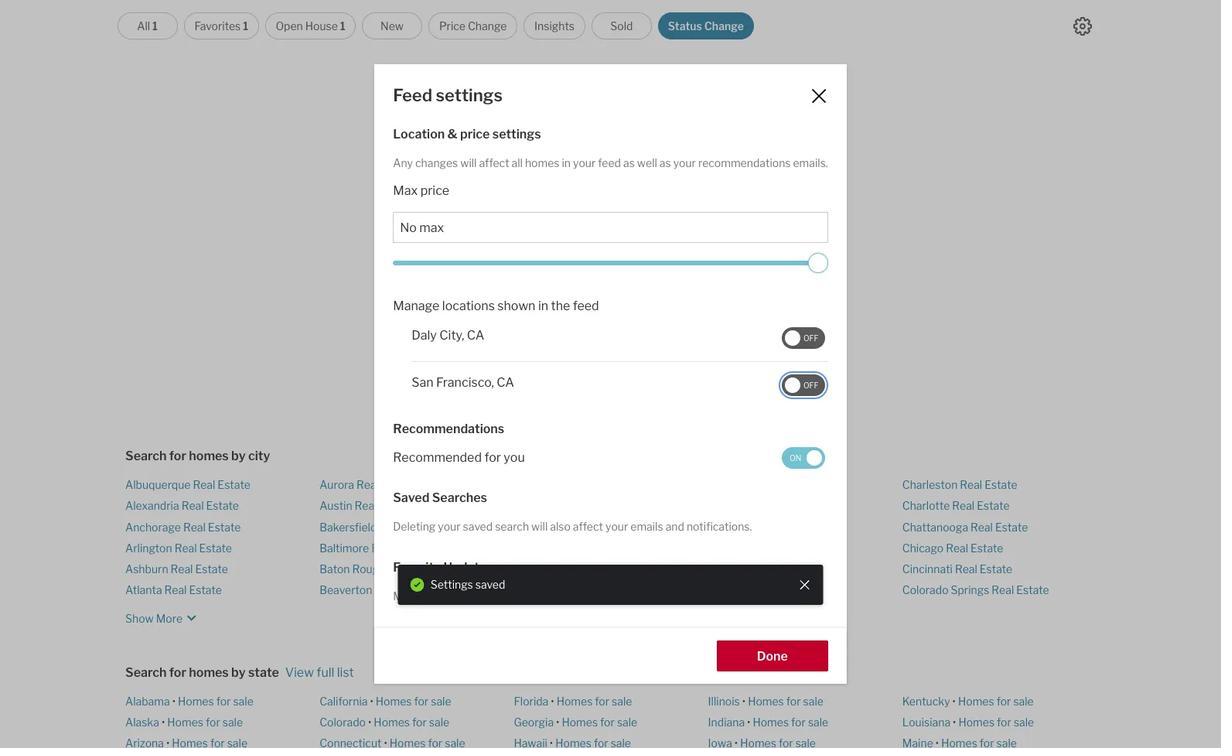 Task type: vqa. For each thing, say whether or not it's contained in the screenshot.
tools
no



Task type: locate. For each thing, give the bounding box(es) containing it.
1 search from the top
[[125, 449, 167, 463]]

1 horizontal spatial change
[[705, 19, 744, 32]]

homes for sale link for louisiana • homes for sale
[[959, 716, 1035, 729]]

albuquerque real estate link
[[125, 478, 251, 491]]

coral
[[737, 563, 764, 576]]

kentucky • homes for sale
[[903, 694, 1034, 708]]

homes for sale link for colorado • homes for sale
[[374, 716, 450, 729]]

homes up the georgia • homes for sale
[[557, 694, 593, 708]]

manage down favorite
[[393, 589, 434, 602]]

saving
[[572, 265, 610, 279]]

real up baton rouge real estate link
[[372, 541, 394, 555]]

sale for indiana • homes for sale
[[808, 716, 829, 729]]

real up the austin real estate
[[357, 478, 379, 491]]

0 horizontal spatial change
[[468, 19, 507, 32]]

alexandria real estate link
[[125, 499, 239, 512]]

for up the georgia • homes for sale
[[595, 694, 610, 708]]

and right emails
[[666, 520, 685, 533]]

• for louisiana
[[953, 716, 957, 729]]

sale up louisiana • homes for sale
[[1014, 694, 1034, 708]]

settings saved
[[431, 578, 506, 591]]

as
[[624, 156, 635, 170], [660, 156, 671, 170]]

colorado for colorado • homes for sale
[[320, 716, 366, 729]]

homes for florida
[[557, 694, 593, 708]]

search up albuquerque
[[125, 449, 167, 463]]

cincinnati real estate
[[903, 563, 1013, 576]]

homes up alaska • homes for sale
[[178, 694, 214, 708]]

homes for sale link for georgia • homes for sale
[[562, 716, 638, 729]]

estate for chandler real estate
[[781, 584, 814, 597]]

sale down search for homes by state view full list
[[233, 694, 254, 708]]

affect right also
[[573, 520, 604, 533]]

aurora
[[320, 478, 354, 491]]

homes.
[[750, 265, 792, 279]]

0 horizontal spatial ca
[[467, 328, 485, 343]]

chicago
[[903, 541, 944, 555]]

by left state
[[231, 665, 246, 680]]

real for buffalo real estate
[[748, 520, 770, 533]]

real for charlotte real estate
[[953, 499, 975, 512]]

your right well
[[674, 156, 696, 170]]

1 horizontal spatial in
[[562, 156, 571, 170]]

estate for austin real estate
[[380, 499, 412, 512]]

2 change from the left
[[705, 19, 744, 32]]

0 horizontal spatial will
[[461, 156, 477, 170]]

alabama • homes for sale
[[125, 694, 254, 708]]

1 vertical spatial search
[[125, 665, 167, 680]]

estate up bakersfield real estate link
[[380, 499, 412, 512]]

homes for georgia
[[562, 716, 598, 729]]

real up the cincinnati real estate
[[946, 541, 969, 555]]

2 as from the left
[[660, 156, 671, 170]]

florida • homes for sale
[[514, 694, 632, 708]]

in right all
[[562, 156, 571, 170]]

1 vertical spatial price
[[421, 184, 450, 198]]

1 vertical spatial affect
[[573, 520, 604, 533]]

sale for kentucky • homes for sale
[[1014, 694, 1034, 708]]

feed right "the"
[[573, 299, 599, 314]]

estate down saved
[[404, 520, 437, 533]]

Max price input text field
[[400, 221, 822, 236]]

feed
[[598, 156, 621, 170], [527, 265, 553, 279], [573, 299, 599, 314]]

estate for aurora real estate
[[381, 478, 414, 491]]

real for aurora real estate
[[357, 478, 379, 491]]

for down the florida • homes for sale
[[601, 716, 615, 729]]

•
[[172, 694, 176, 708], [370, 694, 374, 708], [551, 694, 555, 708], [743, 694, 746, 708], [953, 694, 956, 708], [162, 716, 165, 729], [368, 716, 372, 729], [556, 716, 560, 729], [747, 716, 751, 729], [953, 716, 957, 729]]

your up "shown"
[[498, 265, 524, 279]]

charlotte real estate
[[903, 499, 1010, 512]]

real down albuquerque real estate 'link'
[[182, 499, 204, 512]]

also
[[550, 520, 571, 533]]

city
[[248, 449, 270, 463]]

estate down cape coral real estate
[[781, 584, 814, 597]]

0 vertical spatial homes
[[525, 156, 560, 170]]

homes for indiana
[[753, 716, 789, 729]]

Price Change radio
[[429, 12, 518, 39]]

ca right francisco,
[[497, 376, 514, 390]]

0 horizontal spatial as
[[624, 156, 635, 170]]

sale down illinois • homes for sale
[[808, 716, 829, 729]]

1 vertical spatial will
[[532, 520, 548, 533]]

2 vertical spatial by
[[231, 665, 246, 680]]

deleting
[[393, 520, 436, 533]]

colorado springs real estate link
[[903, 584, 1050, 597]]

real up springs
[[955, 563, 978, 576]]

chicago real estate
[[903, 541, 1004, 555]]

california
[[320, 694, 368, 708]]

homes for sale link down "alabama • homes for sale"
[[167, 716, 243, 729]]

indiana link
[[708, 716, 745, 729]]

feed left well
[[598, 156, 621, 170]]

for for california • homes for sale
[[414, 694, 429, 708]]

show
[[125, 612, 154, 625]]

for down illinois • homes for sale
[[792, 716, 806, 729]]

building
[[450, 265, 495, 279]]

settings up all
[[493, 127, 541, 142]]

sale up colorado • homes for sale
[[431, 694, 452, 708]]

homes down california • homes for sale
[[374, 716, 410, 729]]

1 inside 'favorites' "option"
[[243, 19, 248, 32]]

real down charlotte real estate
[[971, 520, 993, 533]]

real for bakersfield real estate
[[379, 520, 402, 533]]

estate for burlington real estate
[[788, 541, 821, 555]]

1 vertical spatial colorado
[[320, 716, 366, 729]]

estate for atlanta real estate
[[189, 584, 222, 597]]

homes for sale link down search for homes by state view full list
[[178, 694, 254, 708]]

sale down the florida • homes for sale
[[617, 716, 638, 729]]

estate for charlotte real estate
[[977, 499, 1010, 512]]

charleston
[[903, 478, 958, 491]]

Street address, city, state, zip search field
[[410, 293, 766, 324]]

real for cincinnati real estate
[[955, 563, 978, 576]]

baton
[[320, 563, 350, 576]]

favoriting
[[691, 265, 747, 279]]

real for atlanta real estate
[[164, 584, 187, 597]]

estate for arlington real estate
[[199, 541, 232, 555]]

• up colorado • homes for sale
[[370, 694, 374, 708]]

estate down "arlington real estate" link
[[195, 563, 228, 576]]

search for search for homes by state view full list
[[125, 665, 167, 680]]

1 vertical spatial homes
[[189, 449, 229, 463]]

for up indiana • homes for sale at the right bottom of page
[[787, 694, 801, 708]]

0 vertical spatial in
[[562, 156, 571, 170]]

feed
[[393, 85, 433, 105]]

kentucky link
[[903, 694, 951, 708]]

homes for sale link for alabama • homes for sale
[[178, 694, 254, 708]]

raton
[[542, 520, 573, 533]]

homes for alaska
[[167, 716, 203, 729]]

price change
[[439, 19, 507, 32]]

estate up chattanooga real estate
[[977, 499, 1010, 512]]

real down alexandria real estate link
[[183, 520, 206, 533]]

real up the burlington real estate
[[748, 520, 770, 533]]

updates
[[560, 235, 626, 255]]

estate
[[218, 478, 251, 491], [381, 478, 414, 491], [985, 478, 1018, 491], [206, 499, 239, 512], [380, 499, 412, 512], [977, 499, 1010, 512], [208, 520, 241, 533], [404, 520, 437, 533], [600, 520, 632, 533], [772, 520, 805, 533], [996, 520, 1029, 533], [199, 541, 232, 555], [396, 541, 429, 555], [570, 541, 602, 555], [788, 541, 821, 555], [971, 541, 1004, 555], [195, 563, 228, 576], [412, 563, 445, 576], [578, 563, 610, 576], [791, 563, 824, 576], [980, 563, 1013, 576], [189, 584, 222, 597], [399, 584, 432, 597], [781, 584, 814, 597], [1017, 584, 1050, 597]]

sale down "alabama • homes for sale"
[[223, 716, 243, 729]]

sale for alabama • homes for sale
[[233, 694, 254, 708]]

Max price slider range field
[[393, 253, 829, 273]]

homes
[[525, 156, 560, 170], [189, 449, 229, 463], [189, 665, 229, 680]]

view full list link
[[285, 665, 354, 680]]

bakersfield real estate
[[320, 520, 437, 533]]

1 for favorites 1
[[243, 19, 248, 32]]

0 vertical spatial price
[[460, 127, 490, 142]]

well
[[637, 156, 658, 170]]

2 1 from the left
[[243, 19, 248, 32]]

Favorites radio
[[184, 12, 259, 39]]

boston real estate link
[[514, 563, 610, 576]]

0 vertical spatial by
[[556, 265, 570, 279]]

1 vertical spatial ca
[[497, 376, 514, 390]]

0 vertical spatial and
[[667, 265, 689, 279]]

will left also
[[532, 520, 548, 533]]

homes for sale link up louisiana • homes for sale
[[959, 694, 1034, 708]]

homes up albuquerque real estate
[[189, 449, 229, 463]]

Open House radio
[[265, 12, 356, 39]]

1 vertical spatial manage
[[393, 589, 434, 602]]

beaverton
[[320, 584, 372, 597]]

homes up "alabama • homes for sale"
[[189, 665, 229, 680]]

real for ashburn real estate
[[171, 563, 193, 576]]

for for alaska • homes for sale
[[206, 716, 220, 729]]

1 horizontal spatial will
[[532, 520, 548, 533]]

estate down charlotte real estate
[[996, 520, 1029, 533]]

3 1 from the left
[[340, 19, 346, 32]]

saved left or
[[476, 578, 506, 591]]

option group
[[117, 12, 754, 39]]

• right georgia
[[556, 716, 560, 729]]

estate up the burlington real estate
[[772, 520, 805, 533]]

recommended for you
[[393, 450, 525, 465]]

0 vertical spatial affect
[[479, 156, 510, 170]]

any
[[393, 156, 413, 170]]

2 horizontal spatial 1
[[340, 19, 346, 32]]

homes for sale link down illinois • homes for sale
[[753, 716, 829, 729]]

change for status change
[[705, 19, 744, 32]]

estate down favorite
[[399, 584, 432, 597]]

estate for cincinnati real estate
[[980, 563, 1013, 576]]

settings up location & price settings on the left of the page
[[436, 85, 503, 105]]

homes for sale link
[[178, 694, 254, 708], [376, 694, 452, 708], [557, 694, 632, 708], [748, 694, 824, 708], [959, 694, 1034, 708], [167, 716, 243, 729], [374, 716, 450, 729], [562, 716, 638, 729], [753, 716, 829, 729], [959, 716, 1035, 729]]

estate up charlotte real estate
[[985, 478, 1018, 491]]

• down kentucky • homes for sale
[[953, 716, 957, 729]]

open house 1
[[276, 19, 346, 32]]

affect left all
[[479, 156, 510, 170]]

feed down no on the left top of the page
[[527, 265, 553, 279]]

charlotte real estate link
[[903, 499, 1010, 512]]

1 horizontal spatial colorado
[[903, 584, 949, 597]]

search
[[495, 520, 529, 533]]

sale for alaska • homes for sale
[[223, 716, 243, 729]]

estate up favorite
[[396, 541, 429, 555]]

real for albuquerque real estate
[[193, 478, 215, 491]]

estate down chattanooga real estate link
[[971, 541, 1004, 555]]

1 vertical spatial and
[[666, 520, 685, 533]]

homes right all
[[525, 156, 560, 170]]

homes for sale link up colorado • homes for sale
[[376, 694, 452, 708]]

1 right all
[[152, 19, 158, 32]]

ca right city, on the top
[[467, 328, 485, 343]]

1 inside the all option
[[152, 19, 158, 32]]

real for anchorage real estate
[[183, 520, 206, 533]]

real up chattanooga real estate
[[953, 499, 975, 512]]

sale for florida • homes for sale
[[612, 694, 632, 708]]

change inside radio
[[705, 19, 744, 32]]

boise real estate
[[514, 541, 602, 555]]

change right price
[[468, 19, 507, 32]]

real down raton
[[545, 541, 567, 555]]

real for burlington real estate
[[764, 541, 786, 555]]

New radio
[[362, 12, 423, 39]]

homes for sale link down kentucky • homes for sale
[[959, 716, 1035, 729]]

colorado springs real estate
[[903, 584, 1050, 597]]

daly city, ca
[[412, 328, 485, 343]]

real right also
[[575, 520, 597, 533]]

homes for sale link down the florida • homes for sale
[[562, 716, 638, 729]]

in
[[562, 156, 571, 170], [538, 299, 549, 314]]

austin real estate
[[320, 499, 412, 512]]

1 horizontal spatial affect
[[573, 520, 604, 533]]

for for alabama • homes for sale
[[216, 694, 231, 708]]

austin
[[320, 499, 353, 512]]

by
[[556, 265, 570, 279], [231, 449, 246, 463], [231, 665, 246, 680]]

0 horizontal spatial 1
[[152, 19, 158, 32]]

0 horizontal spatial colorado
[[320, 716, 366, 729]]

2 vertical spatial homes
[[189, 665, 229, 680]]

1 horizontal spatial 1
[[243, 19, 248, 32]]

1 vertical spatial by
[[231, 449, 246, 463]]

estate for anchorage real estate
[[208, 520, 241, 533]]

1 change from the left
[[468, 19, 507, 32]]

sale up the georgia • homes for sale
[[612, 694, 632, 708]]

• right 'illinois' link
[[743, 694, 746, 708]]

real down cape coral real estate
[[757, 584, 779, 597]]

you
[[504, 450, 525, 465]]

real right springs
[[992, 584, 1015, 597]]

1 1 from the left
[[152, 19, 158, 32]]

• for california
[[370, 694, 374, 708]]

homes for sale link up the georgia • homes for sale
[[557, 694, 632, 708]]

0 vertical spatial search
[[125, 449, 167, 463]]

1 as from the left
[[624, 156, 635, 170]]

boca raton real estate
[[514, 520, 632, 533]]

real for chandler real estate
[[757, 584, 779, 597]]

for down "alabama • homes for sale"
[[206, 716, 220, 729]]

sale down kentucky • homes for sale
[[1014, 716, 1035, 729]]

favorite updates
[[393, 560, 493, 575]]

change inside option
[[468, 19, 507, 32]]

for up louisiana • homes for sale
[[997, 694, 1012, 708]]

manage locations shown in the feed
[[393, 299, 599, 314]]

for
[[169, 449, 186, 463], [485, 450, 501, 465], [169, 665, 186, 680], [216, 694, 231, 708], [414, 694, 429, 708], [595, 694, 610, 708], [787, 694, 801, 708], [997, 694, 1012, 708], [206, 716, 220, 729], [412, 716, 427, 729], [601, 716, 615, 729], [792, 716, 806, 729], [997, 716, 1012, 729]]

real for chicago real estate
[[946, 541, 969, 555]]

and down found on the right of page
[[667, 265, 689, 279]]

search for homes by city
[[125, 449, 270, 463]]

estate for albuquerque real estate
[[218, 478, 251, 491]]

search up alabama
[[125, 665, 167, 680]]

shown
[[498, 299, 536, 314]]

0 vertical spatial ca
[[467, 328, 485, 343]]

change right status
[[705, 19, 744, 32]]

boca raton real estate link
[[514, 520, 632, 533]]

chattanooga real estate
[[903, 520, 1029, 533]]

homes down the florida • homes for sale
[[562, 716, 598, 729]]

sale down california • homes for sale
[[429, 716, 450, 729]]

1 vertical spatial settings
[[493, 127, 541, 142]]

• for alaska
[[162, 716, 165, 729]]

1 horizontal spatial price
[[460, 127, 490, 142]]

for for florida • homes for sale
[[595, 694, 610, 708]]

• for illinois
[[743, 694, 746, 708]]

status change
[[668, 19, 744, 32]]

• for colorado
[[368, 716, 372, 729]]

• right indiana
[[747, 716, 751, 729]]

homes for sale link for california • homes for sale
[[376, 694, 452, 708]]

sale up indiana • homes for sale at the right bottom of page
[[804, 694, 824, 708]]

georgia • homes for sale
[[514, 716, 638, 729]]

rouge
[[352, 563, 385, 576]]

• up louisiana • homes for sale
[[953, 694, 956, 708]]

sale for georgia • homes for sale
[[617, 716, 638, 729]]

1 right house
[[340, 19, 346, 32]]

0 vertical spatial manage
[[393, 299, 440, 314]]

search for homes by state view full list
[[125, 665, 354, 680]]

georgia
[[514, 716, 554, 729]]

baltimore
[[320, 541, 369, 555]]

1 horizontal spatial ca
[[497, 376, 514, 390]]

anchorage
[[125, 520, 181, 533]]

2 manage from the top
[[393, 589, 434, 602]]

saved
[[463, 520, 493, 533], [476, 578, 506, 591]]

estate down boise real estate at bottom left
[[578, 563, 610, 576]]

1 horizontal spatial as
[[660, 156, 671, 170]]

1 vertical spatial saved
[[476, 578, 506, 591]]

real down aurora real estate link
[[355, 499, 377, 512]]

for for indiana • homes for sale
[[792, 716, 806, 729]]

2 search from the top
[[125, 665, 167, 680]]

All radio
[[117, 12, 178, 39]]

or
[[508, 589, 519, 602]]

sale for louisiana • homes for sale
[[1014, 716, 1035, 729]]

homes for kentucky
[[959, 694, 995, 708]]

1 manage from the top
[[393, 299, 440, 314]]

estate down ashburn real estate link
[[189, 584, 222, 597]]

estate up cape coral real estate 'link'
[[788, 541, 821, 555]]

1 vertical spatial in
[[538, 299, 549, 314]]

estate for boston real estate
[[578, 563, 610, 576]]

homes for sale link up indiana • homes for sale at the right bottom of page
[[748, 694, 824, 708]]

0 horizontal spatial price
[[421, 184, 450, 198]]

homes for sale link for indiana • homes for sale
[[753, 716, 829, 729]]

real down 'anchorage real estate'
[[175, 541, 197, 555]]

baltimore real estate link
[[320, 541, 429, 555]]

chattanooga
[[903, 520, 969, 533]]

start building your feed by saving searches and favoriting homes.
[[419, 265, 792, 279]]

the
[[551, 299, 571, 314]]

manage for manage locations shown in the feed
[[393, 299, 440, 314]]

0 vertical spatial colorado
[[903, 584, 949, 597]]

estate for alexandria real estate
[[206, 499, 239, 512]]

price right &
[[460, 127, 490, 142]]

anchorage real estate link
[[125, 520, 241, 533]]

real for alexandria real estate
[[182, 499, 204, 512]]



Task type: describe. For each thing, give the bounding box(es) containing it.
favorite
[[393, 560, 441, 575]]

more
[[156, 612, 183, 625]]

alexandria
[[125, 499, 179, 512]]

real for baltimore real estate
[[372, 541, 394, 555]]

0 horizontal spatial in
[[538, 299, 549, 314]]

estate right also
[[600, 520, 632, 533]]

new
[[381, 19, 404, 32]]

saved inside section
[[476, 578, 506, 591]]

recommendations
[[393, 422, 505, 437]]

favorites
[[461, 589, 506, 602]]

0 vertical spatial will
[[461, 156, 477, 170]]

Insights radio
[[524, 12, 586, 39]]

san francisco, ca
[[412, 376, 514, 390]]

real for boston real estate
[[553, 563, 575, 576]]

francisco,
[[436, 376, 494, 390]]

2 vertical spatial feed
[[573, 299, 599, 314]]

for up albuquerque real estate
[[169, 449, 186, 463]]

springs
[[951, 584, 990, 597]]

homes for louisiana
[[959, 716, 995, 729]]

Status Change radio
[[658, 12, 754, 39]]

estate up settings
[[412, 563, 445, 576]]

charleston real estate link
[[903, 478, 1018, 491]]

updates
[[444, 560, 493, 575]]

• for georgia
[[556, 716, 560, 729]]

searches
[[432, 491, 487, 506]]

show more
[[125, 612, 183, 625]]

homes for sale link for illinois • homes for sale
[[748, 694, 824, 708]]

cape coral real estate link
[[708, 563, 824, 576]]

homes for illinois
[[748, 694, 784, 708]]

city,
[[440, 328, 465, 343]]

saved
[[393, 491, 430, 506]]

arlington real estate link
[[125, 541, 232, 555]]

locations
[[442, 299, 495, 314]]

cincinnati real estate link
[[903, 563, 1013, 576]]

florida link
[[514, 694, 549, 708]]

estate for ashburn real estate
[[195, 563, 228, 576]]

illinois link
[[708, 694, 740, 708]]

edit
[[521, 589, 541, 602]]

bakersfield
[[320, 520, 377, 533]]

real for chattanooga real estate
[[971, 520, 993, 533]]

alaska • homes for sale
[[125, 716, 243, 729]]

manage for manage your favorites or edit your
[[393, 589, 434, 602]]

baltimore real estate
[[320, 541, 429, 555]]

estate for buffalo real estate
[[772, 520, 805, 533]]

recommendations
[[699, 156, 791, 170]]

boca
[[514, 520, 540, 533]]

sale for california • homes for sale
[[431, 694, 452, 708]]

homes for state
[[189, 665, 229, 680]]

san
[[412, 376, 434, 390]]

louisiana link
[[903, 716, 951, 729]]

0 vertical spatial saved
[[463, 520, 493, 533]]

homes for california
[[376, 694, 412, 708]]

manage your favorites or edit your
[[393, 589, 566, 602]]

ca for daly city, ca
[[467, 328, 485, 343]]

price
[[439, 19, 466, 32]]

your right edit
[[543, 589, 566, 602]]

indiana • homes for sale
[[708, 716, 829, 729]]

real for austin real estate
[[355, 499, 377, 512]]

for for illinois • homes for sale
[[787, 694, 801, 708]]

settings saved section
[[398, 565, 823, 605]]

real for charleston real estate
[[960, 478, 983, 491]]

alaska
[[125, 716, 159, 729]]

1 inside 'open house' "option"
[[340, 19, 346, 32]]

bakersfield real estate link
[[320, 520, 437, 533]]

estate right springs
[[1017, 584, 1050, 597]]

homes for alabama
[[178, 694, 214, 708]]

sold
[[611, 19, 633, 32]]

search for search for homes by city
[[125, 449, 167, 463]]

full
[[317, 665, 335, 680]]

colorado link
[[320, 716, 366, 729]]

aurora real estate link
[[320, 478, 414, 491]]

beaverton real estate link
[[320, 584, 432, 597]]

estate for bakersfield real estate
[[404, 520, 437, 533]]

kentucky
[[903, 694, 951, 708]]

for for georgia • homes for sale
[[601, 716, 615, 729]]

real down the burlington real estate
[[766, 563, 789, 576]]

&
[[448, 127, 458, 142]]

estate for chicago real estate
[[971, 541, 1004, 555]]

• for florida
[[551, 694, 555, 708]]

emails
[[631, 520, 664, 533]]

option group containing all
[[117, 12, 754, 39]]

estate for baltimore real estate
[[396, 541, 429, 555]]

your left emails
[[606, 520, 628, 533]]

for for kentucky • homes for sale
[[997, 694, 1012, 708]]

arlington real estate
[[125, 541, 232, 555]]

all
[[512, 156, 523, 170]]

sale for illinois • homes for sale
[[804, 694, 824, 708]]

baton rouge real estate link
[[320, 563, 445, 576]]

homes for sale link for kentucky • homes for sale
[[959, 694, 1034, 708]]

1 for all 1
[[152, 19, 158, 32]]

homes for sale link for alaska • homes for sale
[[167, 716, 243, 729]]

• for alabama
[[172, 694, 176, 708]]

atlanta real estate
[[125, 584, 222, 597]]

baton rouge real estate
[[320, 563, 445, 576]]

estate for charleston real estate
[[985, 478, 1018, 491]]

your down favorite updates
[[436, 589, 459, 602]]

sale for colorado • homes for sale
[[429, 716, 450, 729]]

atlanta real estate link
[[125, 584, 222, 597]]

0 vertical spatial settings
[[436, 85, 503, 105]]

for for louisiana • homes for sale
[[997, 716, 1012, 729]]

Sold radio
[[592, 12, 652, 39]]

colorado for colorado springs real estate
[[903, 584, 949, 597]]

view
[[285, 665, 314, 680]]

california • homes for sale
[[320, 694, 452, 708]]

buffalo
[[708, 520, 745, 533]]

cincinnati
[[903, 563, 953, 576]]

albuquerque real estate
[[125, 478, 251, 491]]

• for kentucky
[[953, 694, 956, 708]]

homes for city
[[189, 449, 229, 463]]

by for state
[[231, 665, 246, 680]]

estate for boise real estate
[[570, 541, 602, 555]]

your down saved searches
[[438, 520, 461, 533]]

florida
[[514, 694, 549, 708]]

location & price settings
[[393, 127, 541, 142]]

albuquerque
[[125, 478, 191, 491]]

saved searches
[[393, 491, 487, 506]]

feed settings
[[393, 85, 503, 105]]

estate down the burlington real estate
[[791, 563, 824, 576]]

homes for sale link for florida • homes for sale
[[557, 694, 632, 708]]

0 vertical spatial feed
[[598, 156, 621, 170]]

chandler
[[708, 584, 754, 597]]

chattanooga real estate link
[[903, 520, 1029, 533]]

daly
[[412, 328, 437, 343]]

start
[[419, 265, 447, 279]]

estate for beaverton real estate
[[399, 584, 432, 597]]

alexandria real estate
[[125, 499, 239, 512]]

change for price change
[[468, 19, 507, 32]]

1 vertical spatial feed
[[527, 265, 553, 279]]

for left you
[[485, 450, 501, 465]]

0 horizontal spatial affect
[[479, 156, 510, 170]]

buffalo real estate
[[708, 520, 805, 533]]

louisiana • homes for sale
[[903, 716, 1035, 729]]

searches
[[612, 265, 665, 279]]

all
[[137, 19, 150, 32]]

emails.
[[793, 156, 829, 170]]

real right rouge
[[388, 563, 410, 576]]

real for boise real estate
[[545, 541, 567, 555]]

estate for chattanooga real estate
[[996, 520, 1029, 533]]

• for indiana
[[747, 716, 751, 729]]

arlington
[[125, 541, 172, 555]]

all 1
[[137, 19, 158, 32]]

your left well
[[573, 156, 596, 170]]

real for arlington real estate
[[175, 541, 197, 555]]

boise
[[514, 541, 543, 555]]

ca for san francisco, ca
[[497, 376, 514, 390]]

burlington real estate
[[708, 541, 821, 555]]

homes for colorado
[[374, 716, 410, 729]]

real for beaverton real estate
[[375, 584, 397, 597]]

by for city
[[231, 449, 246, 463]]

for up "alabama • homes for sale"
[[169, 665, 186, 680]]

chicago real estate link
[[903, 541, 1004, 555]]

beaverton real estate
[[320, 584, 432, 597]]

illinois • homes for sale
[[708, 694, 824, 708]]

ashburn real estate
[[125, 563, 228, 576]]

for for colorado • homes for sale
[[412, 716, 427, 729]]

colorado • homes for sale
[[320, 716, 450, 729]]



